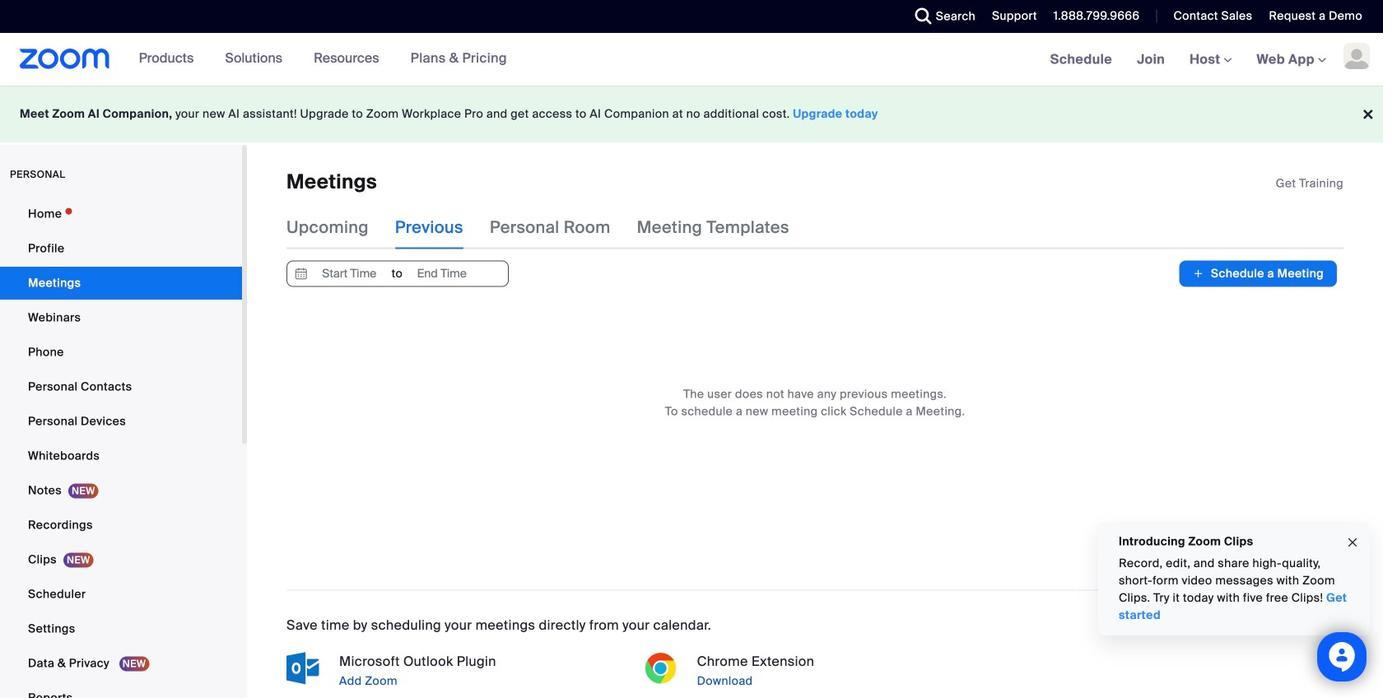 Task type: describe. For each thing, give the bounding box(es) containing it.
close image
[[1346, 533, 1360, 552]]

Date Range Picker Start field
[[311, 261, 388, 286]]

meetings navigation
[[1038, 33, 1383, 87]]

personal menu menu
[[0, 198, 242, 698]]

Date Range Picker End field
[[404, 261, 480, 286]]



Task type: vqa. For each thing, say whether or not it's contained in the screenshot.
Request
no



Task type: locate. For each thing, give the bounding box(es) containing it.
tabs of meeting tab list
[[287, 206, 816, 249]]

profile picture image
[[1344, 43, 1370, 69]]

date image
[[291, 261, 311, 286]]

product information navigation
[[110, 33, 520, 86]]

add image
[[1193, 265, 1205, 282]]

zoom logo image
[[20, 49, 110, 69]]

application
[[1276, 175, 1344, 192]]

banner
[[0, 33, 1383, 87]]

footer
[[0, 86, 1383, 142]]



